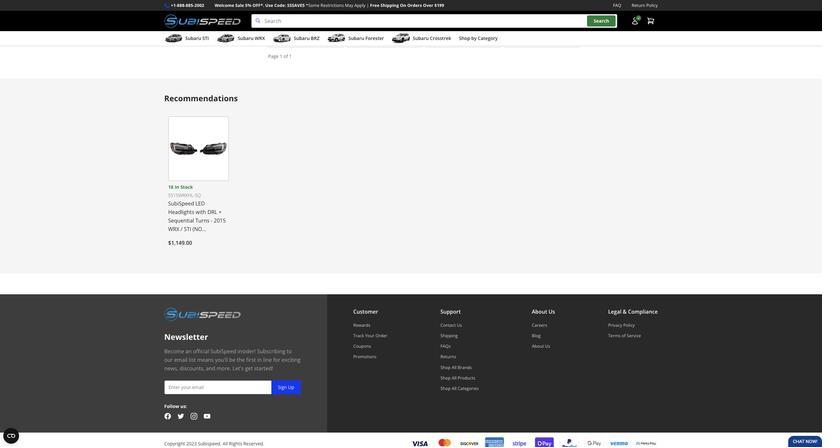 Task type: locate. For each thing, give the bounding box(es) containing it.
2 2024 from the left
[[383, 12, 395, 19]]

sssave5
[[287, 2, 305, 8]]

paypal image
[[560, 437, 579, 448]]

2 subispeed logo image from the top
[[164, 308, 241, 322]]

about us up the careers link on the bottom
[[532, 309, 555, 316]]

shoppay image
[[535, 437, 554, 448]]

1 vertical spatial sti
[[184, 226, 191, 233]]

button image
[[631, 17, 639, 25]]

888-
[[177, 2, 186, 8]]

subaru down "carbon/suede"
[[428, 20, 446, 28]]

ss15wrxhl-
[[168, 192, 195, 199]]

wrx
[[290, 20, 301, 28], [350, 20, 361, 28], [447, 20, 459, 28], [526, 20, 537, 28], [255, 35, 265, 41], [168, 226, 179, 233]]

1 horizontal spatial shipping
[[441, 333, 458, 339]]

mastercard image
[[435, 438, 455, 448]]

1 about us from the top
[[532, 309, 555, 316]]

2022- down *some
[[314, 12, 328, 19]]

all for products
[[452, 376, 457, 381]]

policy up "terms of service" link
[[624, 323, 635, 329]]

2024 inside the factionfab steering wheel - carbon/suede - 2022-2024 subaru wrx
[[482, 12, 494, 19]]

steering for carbon/suede
[[456, 3, 477, 10]]

2022- for leather/suede
[[547, 12, 561, 19]]

$500.00
[[350, 34, 369, 41]]

subispeed logo image up 'newsletter' on the left of page
[[164, 308, 241, 322]]

subispeed led headlights with drl + sequential turns - 2015 wrx / sti (no hardware) image
[[168, 116, 229, 181]]

wrx inside dropdown button
[[255, 35, 265, 41]]

a subaru forester thumbnail image image
[[327, 34, 346, 43]]

amex image
[[485, 438, 504, 448]]

0 horizontal spatial shipping
[[381, 2, 399, 8]]

wrx down "carbon/suede"
[[447, 20, 459, 28]]

subaru right a subaru sti thumbnail image
[[185, 35, 201, 41]]

wrx inside factionfab steering wheel - leather/suede - 2022-2024 subaru wrx
[[526, 20, 537, 28]]

factionfab for carbon/leather
[[271, 3, 298, 10]]

1 vertical spatial subispeed logo image
[[164, 308, 241, 322]]

2 $600.00 from the left
[[428, 34, 448, 41]]

1 horizontal spatial 1
[[289, 53, 292, 59]]

about down blog at right bottom
[[532, 344, 544, 350]]

subaru sti button
[[164, 33, 209, 46]]

shop all products
[[441, 376, 476, 381]]

reserved.
[[243, 441, 264, 447]]

shop down the shop all brands
[[441, 376, 451, 381]]

2022- inside factionfab steering wheel - leather/suede - 2022-2024 subaru wrx
[[547, 12, 561, 19]]

factionfab inside factionfab steering wheel - suede - 2022-2024 subaru wrx
[[350, 3, 376, 10]]

2022- inside factionfab steering wheel - suede - 2022-2024 subaru wrx
[[370, 12, 383, 19]]

a subaru sti thumbnail image image
[[164, 34, 183, 43]]

blog link
[[532, 333, 555, 339]]

sti
[[202, 35, 209, 41], [184, 226, 191, 233]]

2022- down the *some restrictions may apply | free shipping on orders over $199
[[370, 12, 383, 19]]

wrx left a subaru brz thumbnail image at the left top of the page
[[255, 35, 265, 41]]

3 2024 from the left
[[482, 12, 494, 19]]

subaru left crosstrek
[[413, 35, 429, 41]]

subaru
[[397, 12, 414, 19], [271, 20, 289, 28], [428, 20, 446, 28], [507, 20, 525, 28], [185, 35, 201, 41], [238, 35, 254, 41], [294, 35, 310, 41], [348, 35, 364, 41], [413, 35, 429, 41]]

1 wheel from the left
[[321, 3, 336, 10]]

subaru left forester
[[348, 35, 364, 41]]

0 vertical spatial policy
[[647, 2, 658, 8]]

2024 inside factionfab steering wheel - carbon/leather - 2022-2024 subaru wrx
[[328, 12, 340, 19]]

wheel inside factionfab steering wheel - suede - 2022-2024 subaru wrx
[[399, 3, 415, 10]]

a subaru wrx thumbnail image image
[[217, 34, 235, 43]]

policy right return
[[647, 2, 658, 8]]

shop inside dropdown button
[[459, 35, 470, 41]]

steering left the 'on'
[[378, 3, 398, 10]]

facebook logo image
[[164, 414, 171, 420]]

2024 inside factionfab steering wheel - leather/suede - 2022-2024 subaru wrx
[[561, 12, 573, 19]]

privacy
[[608, 323, 622, 329]]

&
[[623, 309, 627, 316]]

2024 for factionfab steering wheel - carbon/suede - 2022-2024 subaru wrx
[[482, 12, 494, 19]]

for
[[273, 357, 280, 364]]

18
[[168, 184, 174, 190]]

1 factionfab from the left
[[271, 3, 298, 10]]

0 vertical spatial subispeed
[[168, 200, 194, 207]]

1 vertical spatial subispeed
[[210, 348, 236, 355]]

steering inside factionfab steering wheel - carbon/leather - 2022-2024 subaru wrx
[[299, 3, 319, 10]]

4 2024 from the left
[[561, 12, 573, 19]]

shop all products link
[[441, 376, 479, 381]]

1 vertical spatial about us
[[532, 344, 550, 350]]

us up shipping link
[[457, 323, 462, 329]]

terms of service
[[608, 333, 641, 339]]

subispeed inside become an official subispeed insider! subscribing to our email list means you'll be the first in line for exciting news, discounts, and more. let's get started!
[[210, 348, 236, 355]]

subispeed down ss15wrxhl-
[[168, 200, 194, 207]]

first
[[246, 357, 256, 364]]

shop left by
[[459, 35, 470, 41]]

1 horizontal spatial policy
[[647, 2, 658, 8]]

factionfab inside the factionfab steering wheel - carbon/suede - 2022-2024 subaru wrx
[[428, 3, 455, 10]]

youtube logo image
[[204, 414, 210, 420]]

0 vertical spatial subispeed logo image
[[164, 14, 241, 28]]

shop down the returns
[[441, 365, 451, 371]]

wrx for carbon/leather
[[290, 20, 301, 28]]

track your order link
[[353, 333, 388, 339]]

steering inside factionfab steering wheel - suede - 2022-2024 subaru wrx
[[378, 3, 398, 10]]

2 2022- from the left
[[370, 12, 383, 19]]

your
[[365, 333, 375, 339]]

of right terms
[[622, 333, 626, 339]]

3 steering from the left
[[456, 3, 477, 10]]

shop all brands
[[441, 365, 472, 371]]

all for brands
[[452, 365, 457, 371]]

the
[[237, 357, 245, 364]]

wrx down leather/suede
[[526, 20, 537, 28]]

all left brands
[[452, 365, 457, 371]]

$600.00 down search input field
[[428, 34, 448, 41]]

2022- up by
[[468, 12, 482, 19]]

twitter logo image
[[177, 414, 184, 420]]

be
[[229, 357, 236, 364]]

wheel inside the factionfab steering wheel - carbon/suede - 2022-2024 subaru wrx
[[478, 3, 493, 10]]

service
[[627, 333, 641, 339]]

crosstrek
[[430, 35, 451, 41]]

subispeed logo image
[[164, 14, 241, 28], [164, 308, 241, 322]]

0 horizontal spatial of
[[284, 53, 288, 59]]

- inside 18 in stock ss15wrxhl-sq subispeed led headlights with drl + sequential turns - 2015 wrx / sti (no hardware)
[[211, 217, 213, 224]]

1 vertical spatial of
[[622, 333, 626, 339]]

welcome
[[215, 2, 234, 8]]

0 vertical spatial shipping
[[381, 2, 399, 8]]

become an official subispeed insider! subscribing to our email list means you'll be the first in line for exciting news, discounts, and more. let's get started!
[[164, 348, 301, 373]]

you'll
[[215, 357, 228, 364]]

0 horizontal spatial sti
[[184, 226, 191, 233]]

follow us:
[[164, 404, 187, 410]]

promotions
[[353, 354, 377, 360]]

1
[[280, 53, 283, 59], [289, 53, 292, 59]]

1 steering from the left
[[299, 3, 319, 10]]

2 steering from the left
[[378, 3, 398, 10]]

about us link
[[532, 344, 555, 350]]

wheel
[[321, 3, 336, 10], [399, 3, 415, 10], [478, 3, 493, 10], [557, 3, 572, 10]]

3 wheel from the left
[[478, 3, 493, 10]]

steering inside the factionfab steering wheel - carbon/suede - 2022-2024 subaru wrx
[[456, 3, 477, 10]]

0 vertical spatial sti
[[202, 35, 209, 41]]

wrx for leather/suede
[[526, 20, 537, 28]]

policy inside 'link'
[[647, 2, 658, 8]]

2 1 from the left
[[289, 53, 292, 59]]

1 vertical spatial about
[[532, 344, 544, 350]]

steering up leather/suede
[[535, 3, 555, 10]]

steering for suede
[[378, 3, 398, 10]]

2022- inside the factionfab steering wheel - carbon/suede - 2022-2024 subaru wrx
[[468, 12, 482, 19]]

wrx left the /
[[168, 226, 179, 233]]

subaru brz button
[[273, 33, 320, 46]]

1 horizontal spatial subispeed
[[210, 348, 236, 355]]

3 factionfab from the left
[[428, 3, 455, 10]]

wrx inside factionfab steering wheel - suede - 2022-2024 subaru wrx
[[350, 20, 361, 28]]

return
[[632, 2, 645, 8]]

carbon/suede
[[428, 12, 464, 19]]

2022- for carbon/suede
[[468, 12, 482, 19]]

wheel inside factionfab steering wheel - carbon/leather - 2022-2024 subaru wrx
[[321, 3, 336, 10]]

search input field
[[251, 14, 617, 28]]

shop for shop all categories
[[441, 386, 451, 392]]

2 about from the top
[[532, 344, 544, 350]]

steering up carbon/leather
[[299, 3, 319, 10]]

of right page
[[284, 53, 288, 59]]

*some
[[306, 2, 320, 8]]

wrx down carbon/leather
[[290, 20, 301, 28]]

factionfab up suede
[[350, 3, 376, 10]]

factionfab up carbon/leather
[[271, 3, 298, 10]]

subaru down leather/suede
[[507, 20, 525, 28]]

means
[[197, 357, 214, 364]]

(no
[[193, 226, 202, 233]]

0 vertical spatial about
[[532, 309, 547, 316]]

1 horizontal spatial $600.00
[[428, 34, 448, 41]]

about
[[532, 309, 547, 316], [532, 344, 544, 350]]

3 2022- from the left
[[468, 12, 482, 19]]

us for the contact us link
[[457, 323, 462, 329]]

faq link
[[613, 2, 621, 9]]

customer
[[353, 309, 378, 316]]

all down shop all products
[[452, 386, 457, 392]]

us
[[549, 309, 555, 316], [457, 323, 462, 329], [545, 344, 550, 350]]

2022- right leather/suede
[[547, 12, 561, 19]]

0 horizontal spatial subispeed
[[168, 200, 194, 207]]

2022- for carbon/leather
[[314, 12, 328, 19]]

0 vertical spatial about us
[[532, 309, 555, 316]]

steering for leather/suede
[[535, 3, 555, 10]]

returns link
[[441, 354, 479, 360]]

copyright 2023 subispeed. all rights reserved.
[[164, 441, 264, 447]]

categories
[[458, 386, 479, 392]]

googlepay image
[[585, 437, 604, 448]]

shipping down contact
[[441, 333, 458, 339]]

2022-
[[314, 12, 328, 19], [370, 12, 383, 19], [468, 12, 482, 19], [547, 12, 561, 19]]

free
[[370, 2, 380, 8]]

code:
[[274, 2, 286, 8]]

2 wheel from the left
[[399, 3, 415, 10]]

2024 inside factionfab steering wheel - suede - 2022-2024 subaru wrx
[[383, 12, 395, 19]]

subispeed up you'll
[[210, 348, 236, 355]]

shop all brands link
[[441, 365, 479, 371]]

headlights
[[168, 209, 194, 216]]

us up the careers link on the bottom
[[549, 309, 555, 316]]

wrx inside the factionfab steering wheel - carbon/suede - 2022-2024 subaru wrx
[[447, 20, 459, 28]]

wheel inside factionfab steering wheel - leather/suede - 2022-2024 subaru wrx
[[557, 3, 572, 10]]

shop down shop all products
[[441, 386, 451, 392]]

0 horizontal spatial 1
[[280, 53, 283, 59]]

1 2022- from the left
[[314, 12, 328, 19]]

1 horizontal spatial sti
[[202, 35, 209, 41]]

steering for carbon/leather
[[299, 3, 319, 10]]

subaru inside the factionfab steering wheel - carbon/suede - 2022-2024 subaru wrx
[[428, 20, 446, 28]]

0 horizontal spatial policy
[[624, 323, 635, 329]]

products
[[458, 376, 476, 381]]

about us down the blog link
[[532, 344, 550, 350]]

1 horizontal spatial of
[[622, 333, 626, 339]]

wheel for factionfab steering wheel - suede - 2022-2024 subaru wrx
[[399, 3, 415, 10]]

4 2022- from the left
[[547, 12, 561, 19]]

subaru inside dropdown button
[[348, 35, 364, 41]]

apply
[[355, 2, 366, 8]]

all down the shop all brands
[[452, 376, 457, 381]]

careers link
[[532, 323, 555, 329]]

subaru left brz
[[294, 35, 310, 41]]

shipping left the 'on'
[[381, 2, 399, 8]]

led
[[195, 200, 205, 207]]

factionfab up "carbon/suede"
[[428, 3, 455, 10]]

wrx inside 18 in stock ss15wrxhl-sq subispeed led headlights with drl + sequential turns - 2015 wrx / sti (no hardware)
[[168, 226, 179, 233]]

2015
[[214, 217, 226, 224]]

2 factionfab from the left
[[350, 3, 376, 10]]

4 factionfab from the left
[[507, 3, 534, 10]]

factionfab inside factionfab steering wheel - leather/suede - 2022-2024 subaru wrx
[[507, 3, 534, 10]]

subaru down carbon/leather
[[271, 20, 289, 28]]

Enter your email text field
[[164, 381, 301, 395]]

steering inside factionfab steering wheel - leather/suede - 2022-2024 subaru wrx
[[535, 3, 555, 10]]

2024 for factionfab steering wheel - carbon/leather - 2022-2024 subaru wrx
[[328, 12, 340, 19]]

1 $600.00 from the left
[[271, 34, 291, 41]]

1 vertical spatial policy
[[624, 323, 635, 329]]

sti left a subaru wrx thumbnail image
[[202, 35, 209, 41]]

sti right the /
[[184, 226, 191, 233]]

subaru crosstrek
[[413, 35, 451, 41]]

factionfab up leather/suede
[[507, 3, 534, 10]]

wrx down suede
[[350, 20, 361, 28]]

subscribing
[[257, 348, 286, 355]]

0 vertical spatial us
[[549, 309, 555, 316]]

about up careers
[[532, 309, 547, 316]]

wrx for carbon/suede
[[447, 20, 459, 28]]

by
[[472, 35, 477, 41]]

coupons
[[353, 344, 371, 350]]

2022- inside factionfab steering wheel - carbon/leather - 2022-2024 subaru wrx
[[314, 12, 328, 19]]

2 vertical spatial us
[[545, 344, 550, 350]]

factionfab inside factionfab steering wheel - carbon/leather - 2022-2024 subaru wrx
[[271, 3, 298, 10]]

legal
[[608, 309, 622, 316]]

0 horizontal spatial $600.00
[[271, 34, 291, 41]]

subaru down the 'on'
[[397, 12, 414, 19]]

wheel for factionfab steering wheel - carbon/suede - 2022-2024 subaru wrx
[[478, 3, 493, 10]]

$600.00 up page 1 of 1
[[271, 34, 291, 41]]

track your order
[[353, 333, 388, 339]]

faqs link
[[441, 344, 479, 350]]

1 vertical spatial us
[[457, 323, 462, 329]]

1 2024 from the left
[[328, 12, 340, 19]]

us down the blog link
[[545, 344, 550, 350]]

subispeed inside 18 in stock ss15wrxhl-sq subispeed led headlights with drl + sequential turns - 2015 wrx / sti (no hardware)
[[168, 200, 194, 207]]

us:
[[180, 404, 187, 410]]

all for categories
[[452, 386, 457, 392]]

1 vertical spatial shipping
[[441, 333, 458, 339]]

subaru forester button
[[327, 33, 384, 46]]

return policy link
[[632, 2, 658, 9]]

in
[[257, 357, 262, 364]]

sign up
[[278, 385, 294, 391]]

4 steering from the left
[[535, 3, 555, 10]]

2 about us from the top
[[532, 344, 550, 350]]

subispeed
[[168, 200, 194, 207], [210, 348, 236, 355]]

subispeed logo image down 2002
[[164, 14, 241, 28]]

4 wheel from the left
[[557, 3, 572, 10]]

wrx inside factionfab steering wheel - carbon/leather - 2022-2024 subaru wrx
[[290, 20, 301, 28]]

steering up "carbon/suede"
[[456, 3, 477, 10]]



Task type: vqa. For each thing, say whether or not it's contained in the screenshot.


Task type: describe. For each thing, give the bounding box(es) containing it.
stripe image
[[510, 438, 529, 448]]

terms of service link
[[608, 333, 658, 339]]

up
[[288, 385, 294, 391]]

sti inside 18 in stock ss15wrxhl-sq subispeed led headlights with drl + sequential turns - 2015 wrx / sti (no hardware)
[[184, 226, 191, 233]]

policy for privacy policy
[[624, 323, 635, 329]]

compliance
[[628, 309, 658, 316]]

category
[[478, 35, 498, 41]]

+1-
[[171, 2, 177, 8]]

and
[[206, 365, 215, 373]]

wrx for suede
[[350, 20, 361, 28]]

2024 for factionfab steering wheel - suede - 2022-2024 subaru wrx
[[383, 12, 395, 19]]

brands
[[458, 365, 472, 371]]

factionfab steering wheel - carbon/suede - 2022-2024 subaru wrx
[[428, 3, 496, 28]]

+1-888-885-2002 link
[[171, 2, 204, 9]]

subaru sti
[[185, 35, 209, 41]]

shop for shop by category
[[459, 35, 470, 41]]

contact us link
[[441, 323, 479, 329]]

subispeed.
[[198, 441, 221, 447]]

our
[[164, 357, 173, 364]]

turns
[[195, 217, 209, 224]]

a subaru crosstrek thumbnail image image
[[392, 34, 410, 43]]

carbon/leather
[[271, 12, 310, 19]]

terms
[[608, 333, 621, 339]]

2022- for suede
[[370, 12, 383, 19]]

subaru inside factionfab steering wheel - carbon/leather - 2022-2024 subaru wrx
[[271, 20, 289, 28]]

search
[[594, 18, 609, 24]]

official
[[193, 348, 209, 355]]

return policy
[[632, 2, 658, 8]]

promotions link
[[353, 354, 388, 360]]

sti inside dropdown button
[[202, 35, 209, 41]]

2024 for factionfab steering wheel - leather/suede - 2022-2024 subaru wrx
[[561, 12, 573, 19]]

subaru forester
[[348, 35, 384, 41]]

page 1 of 1
[[268, 53, 292, 59]]

in
[[175, 184, 179, 190]]

privacy policy link
[[608, 323, 658, 329]]

/
[[181, 226, 183, 233]]

to
[[287, 348, 292, 355]]

$600.00 for factionfab steering wheel - carbon/suede - 2022-2024 subaru wrx
[[428, 34, 448, 41]]

visa image
[[410, 438, 430, 448]]

2002
[[195, 2, 204, 8]]

subaru right a subaru wrx thumbnail image
[[238, 35, 254, 41]]

shop for shop all products
[[441, 376, 451, 381]]

legal & compliance
[[608, 309, 658, 316]]

+1-888-885-2002
[[171, 2, 204, 8]]

*some restrictions may apply | free shipping on orders over $199
[[306, 2, 444, 8]]

forester
[[366, 35, 384, 41]]

metapay image
[[636, 443, 656, 446]]

over
[[423, 2, 433, 8]]

all left rights
[[223, 441, 228, 447]]

$1,149.00
[[168, 240, 192, 247]]

rewards link
[[353, 323, 388, 329]]

careers
[[532, 323, 547, 329]]

wheel for factionfab steering wheel - leather/suede - 2022-2024 subaru wrx
[[557, 3, 572, 10]]

instagram logo image
[[191, 414, 197, 420]]

rights
[[229, 441, 242, 447]]

open widget image
[[3, 429, 19, 445]]

rewards
[[353, 323, 371, 329]]

shop by category button
[[459, 33, 498, 46]]

18 in stock ss15wrxhl-sq subispeed led headlights with drl + sequential turns - 2015 wrx / sti (no hardware)
[[168, 184, 226, 242]]

discover image
[[460, 438, 479, 448]]

factionfab steering wheel - leather/suede - 2022-2024 subaru wrx
[[507, 3, 575, 28]]

may
[[345, 2, 353, 8]]

let's
[[233, 365, 244, 373]]

blog
[[532, 333, 541, 339]]

subaru brz
[[294, 35, 320, 41]]

on
[[400, 2, 406, 8]]

factionfab for suede
[[350, 3, 376, 10]]

search button
[[587, 16, 616, 27]]

returns
[[441, 354, 456, 360]]

+
[[219, 209, 222, 216]]

subaru crosstrek button
[[392, 33, 451, 46]]

shop all categories
[[441, 386, 479, 392]]

1 1 from the left
[[280, 53, 283, 59]]

venmo image
[[609, 437, 629, 448]]

sign up button
[[271, 381, 301, 395]]

contact us
[[441, 323, 462, 329]]

off*.
[[253, 2, 264, 8]]

0 vertical spatial of
[[284, 53, 288, 59]]

a subaru brz thumbnail image image
[[273, 34, 291, 43]]

factionfab for carbon/suede
[[428, 3, 455, 10]]

contact
[[441, 323, 456, 329]]

factionfab steering wheel - leather/suede - 2022-2024 subaru wrx link
[[504, 0, 579, 48]]

subaru wrx button
[[217, 33, 265, 46]]

leather/suede
[[507, 12, 543, 19]]

shop by category
[[459, 35, 498, 41]]

$600.00 for factionfab steering wheel - carbon/leather - 2022-2024 subaru wrx
[[271, 34, 291, 41]]

factionfab for leather/suede
[[507, 3, 534, 10]]

with
[[196, 209, 206, 216]]

brz
[[311, 35, 320, 41]]

subaru inside factionfab steering wheel - leather/suede - 2022-2024 subaru wrx
[[507, 20, 525, 28]]

sale
[[235, 2, 244, 8]]

suede
[[350, 12, 365, 19]]

2023
[[186, 441, 197, 447]]

1 about from the top
[[532, 309, 547, 316]]

follow
[[164, 404, 179, 410]]

more.
[[217, 365, 231, 373]]

email
[[174, 357, 188, 364]]

shop for shop all brands
[[441, 365, 451, 371]]

factionfab steering wheel - carbon/leather - 2022-2024 subaru wrx
[[271, 3, 340, 28]]

1 subispeed logo image from the top
[[164, 14, 241, 28]]

exciting
[[282, 357, 301, 364]]

shop all categories link
[[441, 386, 479, 392]]

wheel for factionfab steering wheel - carbon/leather - 2022-2024 subaru wrx
[[321, 3, 336, 10]]

subaru wrx
[[238, 35, 265, 41]]

us for about us link at the bottom of the page
[[545, 344, 550, 350]]

policy for return policy
[[647, 2, 658, 8]]

$199
[[435, 2, 444, 8]]

885-
[[186, 2, 195, 8]]

5%
[[245, 2, 252, 8]]

subaru inside factionfab steering wheel - suede - 2022-2024 subaru wrx
[[397, 12, 414, 19]]

stock
[[180, 184, 193, 190]]

faq
[[613, 2, 621, 8]]

insider!
[[238, 348, 256, 355]]



